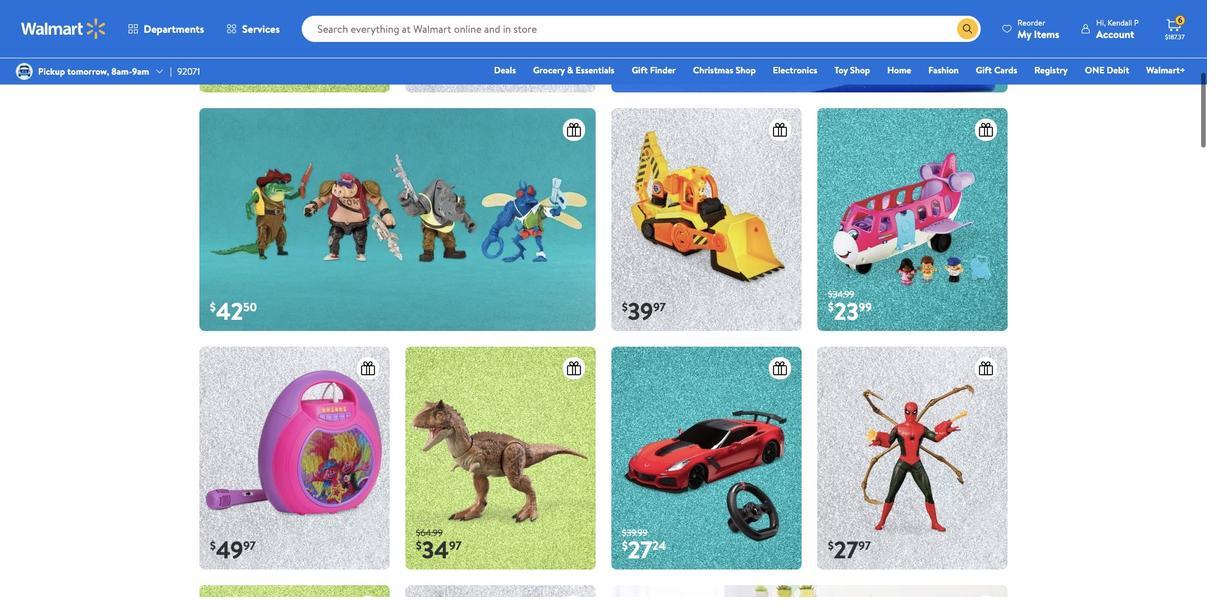 Task type: describe. For each thing, give the bounding box(es) containing it.
grocery
[[533, 64, 565, 77]]

essentials
[[576, 64, 615, 77]]

08
[[237, 59, 251, 76]]

walmart+
[[1147, 64, 1186, 77]]

99 for 24
[[655, 59, 668, 76]]

50
[[243, 298, 257, 314]]

christmas
[[693, 64, 734, 77]]

sharper image® rc chevrolet corvette zr1, 2.4 ghz remote control sports car with gravity sensor steering, 1:16 scale model with led lights image
[[612, 346, 802, 569]]

97 for 49
[[243, 537, 256, 553]]

departments
[[144, 22, 204, 36]]

walmart+ link
[[1141, 63, 1192, 77]]

$ inside $ 42 50
[[210, 298, 216, 314]]

$ inside $39.99 $ 27 24
[[622, 537, 628, 553]]

services
[[242, 22, 280, 36]]

$ 49 97
[[210, 533, 256, 566]]

42
[[216, 294, 243, 327]]

$ 39 97
[[622, 294, 666, 327]]

christmas shop
[[693, 64, 756, 77]]

$ inside '$27.99 $ 15 08'
[[210, 59, 216, 76]]

$27.99 $ 15 08
[[210, 48, 251, 88]]

grocery & essentials
[[533, 64, 615, 77]]

my
[[1018, 27, 1032, 41]]

jurassic world: fallen kingdom dinosaur toy epic attack carnotaurus image
[[406, 346, 596, 569]]

15
[[216, 55, 237, 88]]

deals link
[[488, 63, 522, 77]]

items
[[1034, 27, 1060, 41]]

gift for gift finder
[[632, 64, 648, 77]]

97 for 39
[[653, 298, 666, 314]]

tomorrow,
[[67, 65, 109, 78]]

39
[[628, 294, 653, 327]]

marvel: spiderman web gear kids toy action figure for boys and girls with spider legs and web blasters (14") image
[[818, 346, 1008, 569]]

trolls 3 movie bluetooth karaoke with led light show with adjustable light patterns image
[[199, 346, 390, 569]]

fashion link
[[923, 63, 965, 77]]

$ inside $ 49 97
[[210, 537, 216, 553]]

$ inside $ 27 97
[[828, 537, 834, 553]]

teenage mutant ninja turtles mutant mayhem movie mutant basic figure bundle image
[[199, 107, 596, 330]]

one
[[1085, 64, 1105, 77]]

$ inside $49.97 $ 34 97
[[416, 59, 422, 76]]

99 for 23
[[859, 298, 872, 314]]

gift for gift cards
[[976, 64, 992, 77]]

$39.99
[[622, 525, 648, 539]]

finder
[[650, 64, 676, 77]]

6
[[1178, 15, 1183, 26]]

6 $187.37
[[1165, 15, 1185, 41]]

fashion
[[929, 64, 959, 77]]

$34.99
[[828, 287, 855, 300]]

$ inside "$34.99 $ 23 99"
[[828, 298, 834, 314]]

toy
[[835, 64, 848, 77]]

$ inside $29.97 $ 24 99
[[622, 59, 628, 76]]

&
[[567, 64, 574, 77]]

$34.99 $ 23 99
[[828, 287, 872, 327]]

$ 42 50
[[210, 294, 257, 327]]

toy shop
[[835, 64, 870, 77]]

registry link
[[1029, 63, 1074, 77]]

debit
[[1107, 64, 1130, 77]]

little people barbie toy airplane with lights music and 3 figures, little dream plane, toddler toys image
[[818, 107, 1008, 330]]

account
[[1096, 27, 1135, 41]]

$29.97 $ 24 99
[[622, 48, 668, 88]]



Task type: vqa. For each thing, say whether or not it's contained in the screenshot.
46
no



Task type: locate. For each thing, give the bounding box(es) containing it.
christmas shop link
[[687, 63, 762, 77]]

97 inside $ 39 97
[[653, 298, 666, 314]]

34 inside the $64.99 $ 34 97
[[422, 533, 449, 566]]

toy shop link
[[829, 63, 876, 77]]

shop for toy shop
[[850, 64, 870, 77]]

1 34 from the top
[[422, 55, 449, 88]]

hi, kendall p account
[[1096, 17, 1139, 41]]

99 right '$34.99'
[[859, 298, 872, 314]]

gift left cards
[[976, 64, 992, 77]]

$39.99 $ 27 24
[[622, 525, 666, 566]]

23
[[834, 294, 859, 327]]

pickup
[[38, 65, 65, 78]]

| 92071
[[170, 65, 200, 78]]

24 inside $39.99 $ 27 24
[[653, 537, 666, 553]]

shop for christmas shop
[[736, 64, 756, 77]]

electronics
[[773, 64, 818, 77]]

2 34 from the top
[[422, 533, 449, 566]]

34 inside $49.97 $ 34 97
[[422, 55, 449, 88]]

24
[[628, 55, 655, 88], [653, 537, 666, 553]]

registry
[[1035, 64, 1068, 77]]

home
[[887, 64, 912, 77]]

0 horizontal spatial gift
[[632, 64, 648, 77]]

$64.99
[[416, 525, 443, 539]]

services button
[[215, 13, 291, 45]]

gift down $29.97
[[632, 64, 648, 77]]

0 vertical spatial 34
[[422, 55, 449, 88]]

kendall
[[1108, 17, 1133, 28]]

reorder
[[1018, 17, 1046, 28]]

search icon image
[[963, 24, 973, 34]]

gift
[[632, 64, 648, 77], [976, 64, 992, 77]]

gift finder
[[632, 64, 676, 77]]

1 shop from the left
[[736, 64, 756, 77]]

0 vertical spatial 99
[[655, 59, 668, 76]]

0 vertical spatial 24
[[628, 55, 655, 88]]

grocery & essentials link
[[527, 63, 621, 77]]

one debit link
[[1079, 63, 1135, 77]]

0 horizontal spatial 99
[[655, 59, 668, 76]]

2 27 from the left
[[834, 533, 859, 566]]

walmart image
[[21, 18, 106, 39]]

shop right toy
[[850, 64, 870, 77]]

$ 27 97
[[828, 533, 871, 566]]

97 inside $ 49 97
[[243, 537, 256, 553]]

gift cards link
[[970, 63, 1023, 77]]

departments button
[[117, 13, 215, 45]]

2 gift from the left
[[976, 64, 992, 77]]

$64.99 $ 34 97
[[416, 525, 462, 566]]

one debit
[[1085, 64, 1130, 77]]

34
[[422, 55, 449, 88], [422, 533, 449, 566]]

24 inside $29.97 $ 24 99
[[628, 55, 655, 88]]

home link
[[882, 63, 917, 77]]

gift finder link
[[626, 63, 682, 77]]

shop right christmas
[[736, 64, 756, 77]]

p
[[1134, 17, 1139, 28]]

rubble & crew, bark yard deluxe bulldozer construction vehicle and figure image
[[612, 107, 802, 330]]

deals
[[494, 64, 516, 77]]

Search search field
[[302, 16, 981, 42]]

hi,
[[1096, 17, 1106, 28]]

$49.97
[[416, 48, 442, 61]]

97 inside the $64.99 $ 34 97
[[449, 537, 462, 553]]

1 horizontal spatial gift
[[976, 64, 992, 77]]

$27.99
[[210, 48, 235, 61]]

pickup tomorrow, 8am-9am
[[38, 65, 149, 78]]

1 27 from the left
[[628, 533, 653, 566]]

8am-
[[111, 65, 132, 78]]

1 gift from the left
[[632, 64, 648, 77]]

27 inside $39.99 $ 27 24
[[628, 533, 653, 566]]

34 for $64.99 $ 34 97
[[422, 533, 449, 566]]

2 shop from the left
[[850, 64, 870, 77]]

 image
[[16, 63, 33, 80]]

97 for 27
[[859, 537, 871, 553]]

99 inside $29.97 $ 24 99
[[655, 59, 668, 76]]

99
[[655, 59, 668, 76], [859, 298, 872, 314]]

34 for $49.97 $ 34 97
[[422, 55, 449, 88]]

$29.97
[[622, 48, 647, 61]]

27
[[628, 533, 653, 566], [834, 533, 859, 566]]

1 horizontal spatial 27
[[834, 533, 859, 566]]

|
[[170, 65, 172, 78]]

9am
[[132, 65, 149, 78]]

1 horizontal spatial 99
[[859, 298, 872, 314]]

$
[[210, 59, 216, 76], [416, 59, 422, 76], [622, 59, 628, 76], [210, 298, 216, 314], [622, 298, 628, 314], [828, 298, 834, 314], [210, 537, 216, 553], [416, 537, 422, 553], [622, 537, 628, 553], [828, 537, 834, 553]]

97 inside $49.97 $ 34 97
[[449, 59, 462, 76]]

reorder my items
[[1018, 17, 1060, 41]]

electronics link
[[767, 63, 824, 77]]

Walmart Site-Wide search field
[[302, 16, 981, 42]]

97 inside $ 27 97
[[859, 537, 871, 553]]

1 vertical spatial 24
[[653, 537, 666, 553]]

1 vertical spatial 34
[[422, 533, 449, 566]]

gift cards
[[976, 64, 1018, 77]]

cards
[[994, 64, 1018, 77]]

1 horizontal spatial shop
[[850, 64, 870, 77]]

$ inside $ 39 97
[[622, 298, 628, 314]]

$187.37
[[1165, 32, 1185, 41]]

99 right $29.97
[[655, 59, 668, 76]]

0 horizontal spatial 27
[[628, 533, 653, 566]]

92071
[[177, 65, 200, 78]]

$ inside the $64.99 $ 34 97
[[416, 537, 422, 553]]

49
[[216, 533, 243, 566]]

$49.97 $ 34 97
[[416, 48, 462, 88]]

0 horizontal spatial shop
[[736, 64, 756, 77]]

1 vertical spatial 99
[[859, 298, 872, 314]]

99 inside "$34.99 $ 23 99"
[[859, 298, 872, 314]]

97
[[449, 59, 462, 76], [653, 298, 666, 314], [243, 537, 256, 553], [449, 537, 462, 553], [859, 537, 871, 553]]

shop
[[736, 64, 756, 77], [850, 64, 870, 77]]



